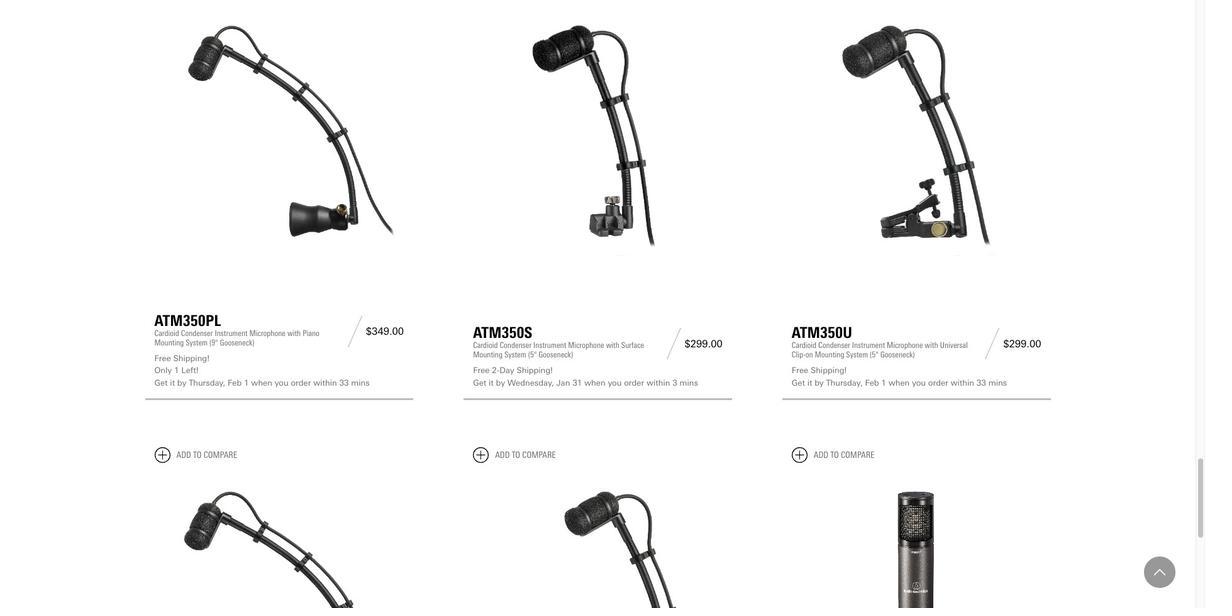 Task type: describe. For each thing, give the bounding box(es) containing it.
(9"
[[209, 338, 218, 348]]

by inside 'free shipping! get it by thursday, feb 1 when you order within 33 mins'
[[815, 379, 824, 388]]

clip-
[[792, 351, 806, 360]]

shipping! for only
[[173, 354, 209, 363]]

instrument for atm350pl
[[215, 329, 248, 338]]

with for atm350u
[[925, 341, 938, 351]]

-
[[497, 366, 500, 376]]

it for only
[[170, 379, 175, 388]]

gooseneck) for atm350s
[[539, 351, 573, 360]]

on
[[806, 351, 813, 360]]

it inside 'free shipping! get it by thursday, feb 1 when you order within 33 mins'
[[807, 379, 812, 388]]

order for 3
[[624, 379, 644, 388]]

it for -
[[489, 379, 494, 388]]

within for 3
[[646, 379, 670, 388]]

(5" inside atm350s cardioid condenser instrument microphone with surface mounting system (5" gooseneck)
[[528, 351, 537, 360]]

shipping! inside free 2 -day shipping! get it by wednesday, jan 31 when you order within 3 mins
[[517, 366, 553, 376]]

with for atm350s
[[606, 341, 619, 351]]

divider line image for atm350s
[[663, 329, 685, 360]]

atm350u image
[[792, 7, 1041, 256]]

you for 31
[[608, 379, 622, 388]]

to for add to compare 'button' corresponding to atm350ul image on the left
[[193, 451, 202, 461]]

instrument for atm350s
[[533, 341, 566, 351]]

add for atm350w image
[[495, 451, 510, 461]]

when for 1
[[251, 379, 272, 388]]

atm350u cardioid condenser instrument microphone with universal clip-on mounting system (5" gooseneck)
[[792, 324, 968, 360]]

add to compare button for atm450 image
[[792, 448, 875, 464]]

instrument for atm350u
[[852, 341, 885, 351]]

2
[[492, 366, 497, 376]]

wednesday,
[[507, 379, 554, 388]]

compare for add to compare 'button' corresponding to atm350ul image on the left
[[204, 451, 237, 461]]

to for add to compare 'button' corresponding to atm450 image
[[830, 451, 839, 461]]

only
[[154, 366, 172, 376]]

you for 1
[[275, 379, 288, 388]]

add for atm450 image
[[814, 451, 828, 461]]

compare for add to compare 'button' for atm350w image
[[522, 451, 556, 461]]

mounting for atm350pl
[[154, 338, 184, 348]]

add to compare button for atm350ul image on the left
[[154, 448, 237, 464]]

cardioid for atm350u
[[792, 341, 816, 351]]

get inside 'free shipping! get it by thursday, feb 1 when you order within 33 mins'
[[792, 379, 805, 388]]

surface
[[621, 341, 644, 351]]

system for atm350pl
[[186, 338, 208, 348]]

gooseneck) inside atm350u cardioid condenser instrument microphone with universal clip-on mounting system (5" gooseneck)
[[880, 351, 915, 360]]

mounting for atm350s
[[473, 351, 503, 360]]

$299.00 for atm350u
[[1003, 338, 1041, 350]]

you inside 'free shipping! get it by thursday, feb 1 when you order within 33 mins'
[[912, 379, 926, 388]]

mins inside 'free shipping! get it by thursday, feb 1 when you order within 33 mins'
[[989, 379, 1007, 388]]

33 inside 'free shipping! only 1 left! get it by thursday, feb 1 when you order within 33 mins'
[[339, 379, 349, 388]]

compare for add to compare 'button' corresponding to atm450 image
[[841, 451, 875, 461]]

within for 33
[[313, 379, 337, 388]]

free for atm350s
[[473, 366, 490, 376]]

add to compare for add to compare 'button' corresponding to atm350ul image on the left
[[176, 451, 237, 461]]

(5" inside atm350u cardioid condenser instrument microphone with universal clip-on mounting system (5" gooseneck)
[[870, 351, 879, 360]]

3
[[672, 379, 677, 388]]

system for atm350s
[[504, 351, 526, 360]]

divider line image for atm350pl
[[344, 316, 366, 348]]

by for day
[[496, 379, 505, 388]]

universal
[[940, 341, 968, 351]]

free inside 'free shipping! only 1 left! get it by thursday, feb 1 when you order within 33 mins'
[[154, 354, 171, 363]]



Task type: locate. For each thing, give the bounding box(es) containing it.
2 within from the left
[[646, 379, 670, 388]]

mounting inside atm350pl cardioid condenser instrument microphone with piano mounting system (9" gooseneck)
[[154, 338, 184, 348]]

2 horizontal spatial microphone
[[887, 341, 923, 351]]

thursday, inside 'free shipping! only 1 left! get it by thursday, feb 1 when you order within 33 mins'
[[189, 379, 225, 388]]

mins inside free 2 -day shipping! get it by wednesday, jan 31 when you order within 3 mins
[[680, 379, 698, 388]]

2 order from the left
[[624, 379, 644, 388]]

1 $299.00 from the left
[[685, 338, 723, 350]]

$299.00
[[685, 338, 723, 350], [1003, 338, 1041, 350]]

0 horizontal spatial mins
[[351, 379, 370, 388]]

feb down atm350pl cardioid condenser instrument microphone with piano mounting system (9" gooseneck)
[[228, 379, 242, 388]]

order
[[291, 379, 311, 388], [624, 379, 644, 388], [928, 379, 948, 388]]

0 horizontal spatial you
[[275, 379, 288, 388]]

system down atm350u
[[846, 351, 868, 360]]

when down atm350u cardioid condenser instrument microphone with universal clip-on mounting system (5" gooseneck)
[[888, 379, 910, 388]]

2 horizontal spatial shipping!
[[811, 366, 847, 376]]

atm350pl image
[[154, 7, 404, 256]]

0 horizontal spatial add
[[176, 451, 191, 461]]

arrow up image
[[1154, 567, 1165, 579]]

gooseneck) up jan
[[539, 351, 573, 360]]

condenser up day
[[500, 341, 532, 351]]

when for 31
[[584, 379, 605, 388]]

condenser inside atm350pl cardioid condenser instrument microphone with piano mounting system (9" gooseneck)
[[181, 329, 213, 338]]

3 you from the left
[[912, 379, 926, 388]]

0 horizontal spatial thursday,
[[189, 379, 225, 388]]

2 horizontal spatial divider line image
[[981, 329, 1003, 360]]

3 it from the left
[[807, 379, 812, 388]]

add to compare for add to compare 'button' corresponding to atm450 image
[[814, 451, 875, 461]]

1 horizontal spatial microphone
[[568, 341, 604, 351]]

1 you from the left
[[275, 379, 288, 388]]

you inside 'free shipping! only 1 left! get it by thursday, feb 1 when you order within 33 mins'
[[275, 379, 288, 388]]

instrument up jan
[[533, 341, 566, 351]]

atm350s image
[[473, 7, 723, 256]]

1 horizontal spatial when
[[584, 379, 605, 388]]

1 horizontal spatial with
[[606, 341, 619, 351]]

mounting up 2
[[473, 351, 503, 360]]

1 add to compare button from the left
[[154, 448, 237, 464]]

to for add to compare 'button' for atm350w image
[[512, 451, 520, 461]]

get for free shipping! only 1 left! get it by thursday, feb 1 when you order within 33 mins
[[154, 379, 168, 388]]

within inside 'free shipping! only 1 left! get it by thursday, feb 1 when you order within 33 mins'
[[313, 379, 337, 388]]

system
[[186, 338, 208, 348], [504, 351, 526, 360], [846, 351, 868, 360]]

condenser inside atm350u cardioid condenser instrument microphone with universal clip-on mounting system (5" gooseneck)
[[818, 341, 850, 351]]

2 horizontal spatial add to compare button
[[792, 448, 875, 464]]

within down universal
[[951, 379, 974, 388]]

0 horizontal spatial order
[[291, 379, 311, 388]]

free down clip- at bottom right
[[792, 366, 808, 376]]

2 horizontal spatial order
[[928, 379, 948, 388]]

1 horizontal spatial get
[[473, 379, 486, 388]]

0 horizontal spatial get
[[154, 379, 168, 388]]

1 horizontal spatial $299.00
[[1003, 338, 1041, 350]]

order down piano
[[291, 379, 311, 388]]

shipping!
[[173, 354, 209, 363], [517, 366, 553, 376], [811, 366, 847, 376]]

3 within from the left
[[951, 379, 974, 388]]

mounting inside atm350u cardioid condenser instrument microphone with universal clip-on mounting system (5" gooseneck)
[[815, 351, 844, 360]]

get inside free 2 -day shipping! get it by wednesday, jan 31 when you order within 3 mins
[[473, 379, 486, 388]]

0 horizontal spatial system
[[186, 338, 208, 348]]

2 horizontal spatial it
[[807, 379, 812, 388]]

it inside 'free shipping! only 1 left! get it by thursday, feb 1 when you order within 33 mins'
[[170, 379, 175, 388]]

1 within from the left
[[313, 379, 337, 388]]

0 horizontal spatial feb
[[228, 379, 242, 388]]

microphone for atm350s
[[568, 341, 604, 351]]

mins inside 'free shipping! only 1 left! get it by thursday, feb 1 when you order within 33 mins'
[[351, 379, 370, 388]]

with for atm350pl
[[287, 329, 301, 338]]

2 $299.00 from the left
[[1003, 338, 1041, 350]]

instrument inside atm350u cardioid condenser instrument microphone with universal clip-on mounting system (5" gooseneck)
[[852, 341, 885, 351]]

1 horizontal spatial by
[[496, 379, 505, 388]]

1 horizontal spatial free
[[473, 366, 490, 376]]

get left wednesday,
[[473, 379, 486, 388]]

within left 3
[[646, 379, 670, 388]]

1 horizontal spatial cardioid
[[473, 341, 498, 351]]

get
[[154, 379, 168, 388], [473, 379, 486, 388], [792, 379, 805, 388]]

0 horizontal spatial instrument
[[215, 329, 248, 338]]

system inside atm350s cardioid condenser instrument microphone with surface mounting system (5" gooseneck)
[[504, 351, 526, 360]]

order inside free 2 -day shipping! get it by wednesday, jan 31 when you order within 3 mins
[[624, 379, 644, 388]]

2 horizontal spatial when
[[888, 379, 910, 388]]

0 horizontal spatial when
[[251, 379, 272, 388]]

2 horizontal spatial get
[[792, 379, 805, 388]]

divider line image for atm350u
[[981, 329, 1003, 360]]

by inside 'free shipping! only 1 left! get it by thursday, feb 1 when you order within 33 mins'
[[177, 379, 186, 388]]

2 horizontal spatial compare
[[841, 451, 875, 461]]

2 when from the left
[[584, 379, 605, 388]]

1 horizontal spatial add to compare button
[[473, 448, 556, 464]]

1 horizontal spatial you
[[608, 379, 622, 388]]

free up only
[[154, 354, 171, 363]]

when inside 'free shipping! only 1 left! get it by thursday, feb 1 when you order within 33 mins'
[[251, 379, 272, 388]]

it down only
[[170, 379, 175, 388]]

1 add from the left
[[176, 451, 191, 461]]

0 horizontal spatial shipping!
[[173, 354, 209, 363]]

when down atm350pl cardioid condenser instrument microphone with piano mounting system (9" gooseneck)
[[251, 379, 272, 388]]

free inside 'free shipping! get it by thursday, feb 1 when you order within 33 mins'
[[792, 366, 808, 376]]

divider line image right piano
[[344, 316, 366, 348]]

2 horizontal spatial free
[[792, 366, 808, 376]]

with inside atm350s cardioid condenser instrument microphone with surface mounting system (5" gooseneck)
[[606, 341, 619, 351]]

2 horizontal spatial to
[[830, 451, 839, 461]]

1 33 from the left
[[339, 379, 349, 388]]

2 feb from the left
[[865, 379, 879, 388]]

1 horizontal spatial it
[[489, 379, 494, 388]]

to
[[193, 451, 202, 461], [512, 451, 520, 461], [830, 451, 839, 461]]

1 inside 'free shipping! get it by thursday, feb 1 when you order within 33 mins'
[[881, 379, 886, 388]]

0 horizontal spatial $299.00
[[685, 338, 723, 350]]

order inside 'free shipping! get it by thursday, feb 1 when you order within 33 mins'
[[928, 379, 948, 388]]

thursday, inside 'free shipping! get it by thursday, feb 1 when you order within 33 mins'
[[826, 379, 863, 388]]

3 to from the left
[[830, 451, 839, 461]]

condenser inside atm350s cardioid condenser instrument microphone with surface mounting system (5" gooseneck)
[[500, 341, 532, 351]]

1 horizontal spatial system
[[504, 351, 526, 360]]

with left piano
[[287, 329, 301, 338]]

with left surface
[[606, 341, 619, 351]]

1 to from the left
[[193, 451, 202, 461]]

system inside atm350u cardioid condenser instrument microphone with universal clip-on mounting system (5" gooseneck)
[[846, 351, 868, 360]]

0 horizontal spatial gooseneck)
[[220, 338, 254, 348]]

with inside atm350pl cardioid condenser instrument microphone with piano mounting system (9" gooseneck)
[[287, 329, 301, 338]]

order down surface
[[624, 379, 644, 388]]

by inside free 2 -day shipping! get it by wednesday, jan 31 when you order within 3 mins
[[496, 379, 505, 388]]

system inside atm350pl cardioid condenser instrument microphone with piano mounting system (9" gooseneck)
[[186, 338, 208, 348]]

condenser for atm350pl
[[181, 329, 213, 338]]

2 horizontal spatial mins
[[989, 379, 1007, 388]]

microphone inside atm350s cardioid condenser instrument microphone with surface mounting system (5" gooseneck)
[[568, 341, 604, 351]]

1 horizontal spatial (5"
[[870, 351, 879, 360]]

microphone for atm350pl
[[249, 329, 286, 338]]

2 mins from the left
[[680, 379, 698, 388]]

1 left left!
[[174, 366, 179, 376]]

2 horizontal spatial instrument
[[852, 341, 885, 351]]

2 horizontal spatial 1
[[881, 379, 886, 388]]

1 horizontal spatial mins
[[680, 379, 698, 388]]

within inside 'free shipping! get it by thursday, feb 1 when you order within 33 mins'
[[951, 379, 974, 388]]

gooseneck) inside atm350pl cardioid condenser instrument microphone with piano mounting system (9" gooseneck)
[[220, 338, 254, 348]]

1 horizontal spatial mounting
[[473, 351, 503, 360]]

0 horizontal spatial cardioid
[[154, 329, 179, 338]]

(5" up 'free shipping! get it by thursday, feb 1 when you order within 33 mins'
[[870, 351, 879, 360]]

0 horizontal spatial (5"
[[528, 351, 537, 360]]

33
[[339, 379, 349, 388], [977, 379, 986, 388]]

3 mins from the left
[[989, 379, 1007, 388]]

gooseneck) up 'free shipping! get it by thursday, feb 1 when you order within 33 mins'
[[880, 351, 915, 360]]

it down 2
[[489, 379, 494, 388]]

by for 1
[[177, 379, 186, 388]]

0 horizontal spatial add to compare button
[[154, 448, 237, 464]]

0 horizontal spatial microphone
[[249, 329, 286, 338]]

left!
[[181, 366, 198, 376]]

2 by from the left
[[496, 379, 505, 388]]

free for atm350u
[[792, 366, 808, 376]]

1 horizontal spatial divider line image
[[663, 329, 685, 360]]

1 horizontal spatial order
[[624, 379, 644, 388]]

cardioid for atm350pl
[[154, 329, 179, 338]]

2 horizontal spatial condenser
[[818, 341, 850, 351]]

it
[[170, 379, 175, 388], [489, 379, 494, 388], [807, 379, 812, 388]]

you inside free 2 -day shipping! get it by wednesday, jan 31 when you order within 3 mins
[[608, 379, 622, 388]]

add to compare button for atm350w image
[[473, 448, 556, 464]]

within down piano
[[313, 379, 337, 388]]

1
[[174, 366, 179, 376], [244, 379, 249, 388], [881, 379, 886, 388]]

1 horizontal spatial thursday,
[[826, 379, 863, 388]]

atm350w image
[[473, 474, 723, 609]]

order inside 'free shipping! only 1 left! get it by thursday, feb 1 when you order within 33 mins'
[[291, 379, 311, 388]]

add to compare for add to compare 'button' for atm350w image
[[495, 451, 556, 461]]

free 2 -day shipping! get it by wednesday, jan 31 when you order within 3 mins
[[473, 366, 698, 388]]

free shipping! get it by thursday, feb 1 when you order within 33 mins
[[792, 366, 1007, 388]]

1 horizontal spatial instrument
[[533, 341, 566, 351]]

instrument inside atm350s cardioid condenser instrument microphone with surface mounting system (5" gooseneck)
[[533, 341, 566, 351]]

within
[[313, 379, 337, 388], [646, 379, 670, 388], [951, 379, 974, 388]]

condenser up left!
[[181, 329, 213, 338]]

3 add to compare from the left
[[814, 451, 875, 461]]

0 horizontal spatial free
[[154, 354, 171, 363]]

gooseneck) inside atm350s cardioid condenser instrument microphone with surface mounting system (5" gooseneck)
[[539, 351, 573, 360]]

0 horizontal spatial to
[[193, 451, 202, 461]]

2 horizontal spatial add to compare
[[814, 451, 875, 461]]

condenser for atm350u
[[818, 341, 850, 351]]

mins
[[351, 379, 370, 388], [680, 379, 698, 388], [989, 379, 1007, 388]]

when
[[251, 379, 272, 388], [584, 379, 605, 388], [888, 379, 910, 388]]

microphone inside atm350u cardioid condenser instrument microphone with universal clip-on mounting system (5" gooseneck)
[[887, 341, 923, 351]]

3 add from the left
[[814, 451, 828, 461]]

0 horizontal spatial mounting
[[154, 338, 184, 348]]

gooseneck) right (9"
[[220, 338, 254, 348]]

2 horizontal spatial by
[[815, 379, 824, 388]]

shipping! inside 'free shipping! get it by thursday, feb 1 when you order within 33 mins'
[[811, 366, 847, 376]]

get inside 'free shipping! only 1 left! get it by thursday, feb 1 when you order within 33 mins'
[[154, 379, 168, 388]]

it down on
[[807, 379, 812, 388]]

condenser for atm350s
[[500, 341, 532, 351]]

1 by from the left
[[177, 379, 186, 388]]

2 thursday, from the left
[[826, 379, 863, 388]]

microphone inside atm350pl cardioid condenser instrument microphone with piano mounting system (9" gooseneck)
[[249, 329, 286, 338]]

2 add from the left
[[495, 451, 510, 461]]

atm450 image
[[792, 474, 1041, 609]]

feb inside 'free shipping! get it by thursday, feb 1 when you order within 33 mins'
[[865, 379, 879, 388]]

0 horizontal spatial with
[[287, 329, 301, 338]]

0 horizontal spatial compare
[[204, 451, 237, 461]]

0 horizontal spatial divider line image
[[344, 316, 366, 348]]

gooseneck)
[[220, 338, 254, 348], [539, 351, 573, 360], [880, 351, 915, 360]]

divider line image
[[344, 316, 366, 348], [663, 329, 685, 360], [981, 329, 1003, 360]]

atm350pl cardioid condenser instrument microphone with piano mounting system (9" gooseneck)
[[154, 312, 319, 348]]

when right 31
[[584, 379, 605, 388]]

microphone for atm350u
[[887, 341, 923, 351]]

1 horizontal spatial 33
[[977, 379, 986, 388]]

1 down atm350pl cardioid condenser instrument microphone with piano mounting system (9" gooseneck)
[[244, 379, 249, 388]]

add to compare button
[[154, 448, 237, 464], [473, 448, 556, 464], [792, 448, 875, 464]]

3 add to compare button from the left
[[792, 448, 875, 464]]

free inside free 2 -day shipping! get it by wednesday, jan 31 when you order within 3 mins
[[473, 366, 490, 376]]

2 it from the left
[[489, 379, 494, 388]]

it inside free 2 -day shipping! get it by wednesday, jan 31 when you order within 3 mins
[[489, 379, 494, 388]]

0 horizontal spatial within
[[313, 379, 337, 388]]

1 horizontal spatial compare
[[522, 451, 556, 461]]

1 compare from the left
[[204, 451, 237, 461]]

2 compare from the left
[[522, 451, 556, 461]]

1 it from the left
[[170, 379, 175, 388]]

2 horizontal spatial cardioid
[[792, 341, 816, 351]]

1 horizontal spatial within
[[646, 379, 670, 388]]

0 horizontal spatial by
[[177, 379, 186, 388]]

when inside 'free shipping! get it by thursday, feb 1 when you order within 33 mins'
[[888, 379, 910, 388]]

free
[[154, 354, 171, 363], [473, 366, 490, 376], [792, 366, 808, 376]]

cardioid inside atm350pl cardioid condenser instrument microphone with piano mounting system (9" gooseneck)
[[154, 329, 179, 338]]

atm350ul image
[[154, 474, 404, 609]]

3 order from the left
[[928, 379, 948, 388]]

1 mins from the left
[[351, 379, 370, 388]]

mins for free 2 -day shipping! get it by wednesday, jan 31 when you order within 3 mins
[[680, 379, 698, 388]]

cardioid inside atm350u cardioid condenser instrument microphone with universal clip-on mounting system (5" gooseneck)
[[792, 341, 816, 351]]

mounting up only
[[154, 338, 184, 348]]

1 horizontal spatial 1
[[244, 379, 249, 388]]

piano
[[303, 329, 319, 338]]

mounting inside atm350s cardioid condenser instrument microphone with surface mounting system (5" gooseneck)
[[473, 351, 503, 360]]

feb
[[228, 379, 242, 388], [865, 379, 879, 388]]

get for free 2 -day shipping! get it by wednesday, jan 31 when you order within 3 mins
[[473, 379, 486, 388]]

3 when from the left
[[888, 379, 910, 388]]

2 you from the left
[[608, 379, 622, 388]]

1 feb from the left
[[228, 379, 242, 388]]

1 horizontal spatial gooseneck)
[[539, 351, 573, 360]]

get down clip- at bottom right
[[792, 379, 805, 388]]

shipping! up left!
[[173, 354, 209, 363]]

by down left!
[[177, 379, 186, 388]]

3 compare from the left
[[841, 451, 875, 461]]

by down atm350u
[[815, 379, 824, 388]]

(5" up wednesday,
[[528, 351, 537, 360]]

3 get from the left
[[792, 379, 805, 388]]

with
[[287, 329, 301, 338], [606, 341, 619, 351], [925, 341, 938, 351]]

0 horizontal spatial it
[[170, 379, 175, 388]]

free shipping! only 1 left! get it by thursday, feb 1 when you order within 33 mins
[[154, 354, 370, 388]]

2 horizontal spatial gooseneck)
[[880, 351, 915, 360]]

thursday, down left!
[[189, 379, 225, 388]]

day
[[500, 366, 514, 376]]

2 (5" from the left
[[870, 351, 879, 360]]

cardioid
[[154, 329, 179, 338], [473, 341, 498, 351], [792, 341, 816, 351]]

add
[[176, 451, 191, 461], [495, 451, 510, 461], [814, 451, 828, 461]]

mounting
[[154, 338, 184, 348], [473, 351, 503, 360], [815, 351, 844, 360]]

thursday, down atm350u cardioid condenser instrument microphone with universal clip-on mounting system (5" gooseneck)
[[826, 379, 863, 388]]

1 thursday, from the left
[[189, 379, 225, 388]]

2 33 from the left
[[977, 379, 986, 388]]

2 horizontal spatial within
[[951, 379, 974, 388]]

instrument up 'free shipping! get it by thursday, feb 1 when you order within 33 mins'
[[852, 341, 885, 351]]

add to compare
[[176, 451, 237, 461], [495, 451, 556, 461], [814, 451, 875, 461]]

jan
[[556, 379, 570, 388]]

atm350s
[[473, 324, 532, 342]]

microphone up 'free shipping! get it by thursday, feb 1 when you order within 33 mins'
[[887, 341, 923, 351]]

instrument
[[215, 329, 248, 338], [533, 341, 566, 351], [852, 341, 885, 351]]

get down only
[[154, 379, 168, 388]]

feb down atm350u cardioid condenser instrument microphone with universal clip-on mounting system (5" gooseneck)
[[865, 379, 879, 388]]

2 horizontal spatial mounting
[[815, 351, 844, 360]]

gooseneck) for atm350pl
[[220, 338, 254, 348]]

shipping! down on
[[811, 366, 847, 376]]

shipping! up wednesday,
[[517, 366, 553, 376]]

condenser right on
[[818, 341, 850, 351]]

divider line image right universal
[[981, 329, 1003, 360]]

order for 33
[[291, 379, 311, 388]]

within inside free 2 -day shipping! get it by wednesday, jan 31 when you order within 3 mins
[[646, 379, 670, 388]]

1 horizontal spatial feb
[[865, 379, 879, 388]]

microphone
[[249, 329, 286, 338], [568, 341, 604, 351], [887, 341, 923, 351]]

order down universal
[[928, 379, 948, 388]]

with inside atm350u cardioid condenser instrument microphone with universal clip-on mounting system (5" gooseneck)
[[925, 341, 938, 351]]

2 add to compare button from the left
[[473, 448, 556, 464]]

$349.00
[[366, 326, 404, 338]]

atm350pl
[[154, 312, 221, 330]]

mins for free shipping! only 1 left! get it by thursday, feb 1 when you order within 33 mins
[[351, 379, 370, 388]]

2 horizontal spatial you
[[912, 379, 926, 388]]

1 order from the left
[[291, 379, 311, 388]]

mounting right on
[[815, 351, 844, 360]]

1 horizontal spatial add
[[495, 451, 510, 461]]

when inside free 2 -day shipping! get it by wednesday, jan 31 when you order within 3 mins
[[584, 379, 605, 388]]

3 by from the left
[[815, 379, 824, 388]]

1 down atm350u cardioid condenser instrument microphone with universal clip-on mounting system (5" gooseneck)
[[881, 379, 886, 388]]

shipping! for get
[[811, 366, 847, 376]]

1 horizontal spatial shipping!
[[517, 366, 553, 376]]

divider line image up 3
[[663, 329, 685, 360]]

shipping! inside 'free shipping! only 1 left! get it by thursday, feb 1 when you order within 33 mins'
[[173, 354, 209, 363]]

2 add to compare from the left
[[495, 451, 556, 461]]

thursday,
[[189, 379, 225, 388], [826, 379, 863, 388]]

system left (9"
[[186, 338, 208, 348]]

0 horizontal spatial condenser
[[181, 329, 213, 338]]

atm350u
[[792, 324, 852, 342]]

0 horizontal spatial add to compare
[[176, 451, 237, 461]]

condenser
[[181, 329, 213, 338], [500, 341, 532, 351], [818, 341, 850, 351]]

you
[[275, 379, 288, 388], [608, 379, 622, 388], [912, 379, 926, 388]]

1 when from the left
[[251, 379, 272, 388]]

2 get from the left
[[473, 379, 486, 388]]

2 horizontal spatial system
[[846, 351, 868, 360]]

system up day
[[504, 351, 526, 360]]

1 horizontal spatial condenser
[[500, 341, 532, 351]]

1 horizontal spatial to
[[512, 451, 520, 461]]

2 horizontal spatial add
[[814, 451, 828, 461]]

1 (5" from the left
[[528, 351, 537, 360]]

by
[[177, 379, 186, 388], [496, 379, 505, 388], [815, 379, 824, 388]]

by down -
[[496, 379, 505, 388]]

feb inside 'free shipping! only 1 left! get it by thursday, feb 1 when you order within 33 mins'
[[228, 379, 242, 388]]

$299.00 for atm350s
[[685, 338, 723, 350]]

instrument inside atm350pl cardioid condenser instrument microphone with piano mounting system (9" gooseneck)
[[215, 329, 248, 338]]

atm350s cardioid condenser instrument microphone with surface mounting system (5" gooseneck)
[[473, 324, 644, 360]]

2 horizontal spatial with
[[925, 341, 938, 351]]

microphone up 'free shipping! only 1 left! get it by thursday, feb 1 when you order within 33 mins'
[[249, 329, 286, 338]]

compare
[[204, 451, 237, 461], [522, 451, 556, 461], [841, 451, 875, 461]]

1 add to compare from the left
[[176, 451, 237, 461]]

add for atm350ul image on the left
[[176, 451, 191, 461]]

1 get from the left
[[154, 379, 168, 388]]

2 to from the left
[[512, 451, 520, 461]]

free left 2
[[473, 366, 490, 376]]

with left universal
[[925, 341, 938, 351]]

instrument up 'free shipping! only 1 left! get it by thursday, feb 1 when you order within 33 mins'
[[215, 329, 248, 338]]

1 horizontal spatial add to compare
[[495, 451, 556, 461]]

33 inside 'free shipping! get it by thursday, feb 1 when you order within 33 mins'
[[977, 379, 986, 388]]

0 horizontal spatial 33
[[339, 379, 349, 388]]

microphone up free 2 -day shipping! get it by wednesday, jan 31 when you order within 3 mins
[[568, 341, 604, 351]]

cardioid for atm350s
[[473, 341, 498, 351]]

(5"
[[528, 351, 537, 360], [870, 351, 879, 360]]

cardioid inside atm350s cardioid condenser instrument microphone with surface mounting system (5" gooseneck)
[[473, 341, 498, 351]]

31
[[572, 379, 582, 388]]

0 horizontal spatial 1
[[174, 366, 179, 376]]



Task type: vqa. For each thing, say whether or not it's contained in the screenshot.
of to the top
no



